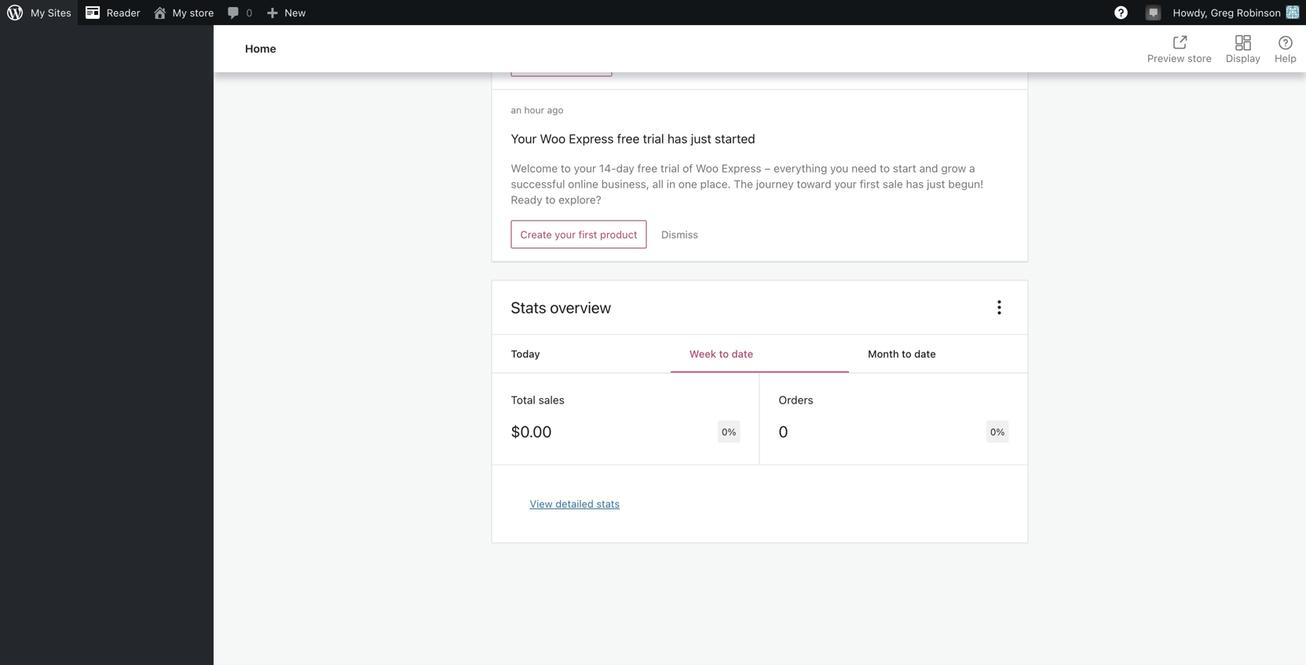 Task type: describe. For each thing, give the bounding box(es) containing it.
howdy,
[[1174, 7, 1209, 18]]

1 ready from the top
[[511, 21, 543, 34]]

to for month to date
[[902, 348, 912, 360]]

help
[[1275, 52, 1297, 64]]

reader link
[[78, 0, 147, 25]]

product
[[600, 229, 638, 240]]

total
[[511, 394, 536, 407]]

home
[[245, 42, 276, 55]]

of
[[683, 162, 693, 175]]

that
[[589, 21, 609, 34]]

new
[[285, 7, 306, 18]]

grow
[[942, 162, 967, 175]]

yours?
[[692, 21, 726, 34]]

preview store button
[[1139, 25, 1222, 72]]

tab list containing today
[[492, 335, 1028, 374]]

store for my store
[[190, 7, 214, 18]]

welcome
[[511, 162, 558, 175]]

your woo express free trial has just started link
[[511, 129, 756, 148]]

0 link
[[220, 0, 259, 25]]

ready to make that perfect domain yours?
[[511, 21, 726, 34]]

welcome to your 14-day free trial of woo express – everything you need to start and grow a successful online business, all in one place. the journey toward your first sale has just begun! ready to explore?
[[511, 162, 984, 206]]

howdy, greg robinson
[[1174, 7, 1282, 18]]

0 vertical spatial woo
[[540, 131, 566, 146]]

just inside welcome to your 14-day free trial of woo express – everything you need to start and grow a successful online business, all in one place. the journey toward your first sale has just begun! ready to explore?
[[927, 178, 946, 191]]

day
[[617, 162, 635, 175]]

an hour ago
[[511, 104, 564, 115]]

perfect
[[612, 21, 649, 34]]

greg
[[1211, 7, 1235, 18]]

stats
[[511, 298, 547, 317]]

date for week to date
[[732, 348, 754, 360]]

my sites link
[[0, 0, 78, 25]]

week to date button
[[671, 335, 850, 373]]

0 horizontal spatial express
[[569, 131, 614, 146]]

trial inside welcome to your 14-day free trial of woo express – everything you need to start and grow a successful online business, all in one place. the journey toward your first sale has just begun! ready to explore?
[[661, 162, 680, 175]]

and
[[920, 162, 939, 175]]

date for month to date
[[915, 348, 936, 360]]

dismiss button
[[652, 220, 708, 249]]

stats
[[597, 498, 620, 510]]

online
[[568, 178, 599, 191]]

ago
[[547, 104, 564, 115]]

display button
[[1222, 25, 1266, 72]]

express inside welcome to your 14-day free trial of woo express – everything you need to start and grow a successful online business, all in one place. the journey toward your first sale has just begun! ready to explore?
[[722, 162, 762, 175]]

$0.00
[[511, 422, 552, 441]]

view detailed stats
[[530, 498, 620, 510]]

0 inside toolbar navigation
[[246, 7, 253, 18]]

my store
[[173, 7, 214, 18]]

0% for $0.00
[[722, 427, 737, 438]]

my for my sites
[[31, 7, 45, 18]]

you
[[831, 162, 849, 175]]

make
[[559, 21, 586, 34]]

0 vertical spatial your
[[574, 162, 597, 175]]

my for my store
[[173, 7, 187, 18]]

the
[[734, 178, 754, 191]]

to for week to date
[[719, 348, 729, 360]]



Task type: locate. For each thing, give the bounding box(es) containing it.
an
[[511, 104, 522, 115]]

dismiss
[[662, 229, 699, 240]]

preview store
[[1148, 52, 1212, 64]]

14-
[[600, 162, 617, 175]]

2 0% from the left
[[991, 427, 1005, 438]]

1 horizontal spatial 0%
[[991, 427, 1005, 438]]

1 0% from the left
[[722, 427, 737, 438]]

1 horizontal spatial store
[[1188, 52, 1212, 64]]

1 vertical spatial tab list
[[492, 335, 1028, 374]]

0 horizontal spatial first
[[579, 229, 598, 240]]

store for preview store
[[1188, 52, 1212, 64]]

your up online
[[574, 162, 597, 175]]

1 vertical spatial woo
[[696, 162, 719, 175]]

1 vertical spatial has
[[907, 178, 924, 191]]

1 vertical spatial free
[[638, 162, 658, 175]]

your
[[511, 131, 537, 146]]

free
[[617, 131, 640, 146], [638, 162, 658, 175]]

to
[[546, 21, 556, 34], [561, 162, 571, 175], [880, 162, 890, 175], [546, 193, 556, 206], [719, 348, 729, 360], [902, 348, 912, 360]]

0 vertical spatial store
[[190, 7, 214, 18]]

just
[[691, 131, 712, 146], [927, 178, 946, 191]]

orders
[[779, 394, 814, 407]]

today
[[511, 348, 540, 360]]

to up the sale
[[880, 162, 890, 175]]

ready down successful
[[511, 193, 543, 206]]

1 horizontal spatial woo
[[696, 162, 719, 175]]

create
[[521, 229, 552, 240]]

notification image
[[1148, 6, 1160, 18]]

store inside my store link
[[190, 7, 214, 18]]

robinson
[[1237, 7, 1282, 18]]

1 horizontal spatial just
[[927, 178, 946, 191]]

store right preview
[[1188, 52, 1212, 64]]

sales
[[539, 394, 565, 407]]

your woo express free trial has just started menu
[[492, 0, 1028, 262]]

express up '14-'
[[569, 131, 614, 146]]

0 horizontal spatial just
[[691, 131, 712, 146]]

your
[[574, 162, 597, 175], [835, 178, 857, 191], [555, 229, 576, 240]]

successful
[[511, 178, 565, 191]]

to right month
[[902, 348, 912, 360]]

trial
[[643, 131, 665, 146], [661, 162, 680, 175]]

first left product
[[579, 229, 598, 240]]

tab list containing preview store
[[1139, 25, 1307, 72]]

help button
[[1266, 25, 1307, 72]]

–
[[765, 162, 771, 175]]

0 vertical spatial has
[[668, 131, 688, 146]]

create your first product link
[[511, 220, 647, 249]]

to left make
[[546, 21, 556, 34]]

date right week
[[732, 348, 754, 360]]

1 vertical spatial your
[[835, 178, 857, 191]]

begun!
[[949, 178, 984, 191]]

0 down orders
[[779, 422, 789, 441]]

0 vertical spatial first
[[860, 178, 880, 191]]

to for ready to make that perfect domain yours?
[[546, 21, 556, 34]]

create your first product
[[521, 229, 638, 240]]

started
[[715, 131, 756, 146]]

ready left make
[[511, 21, 543, 34]]

to right week
[[719, 348, 729, 360]]

just up the of
[[691, 131, 712, 146]]

my right reader
[[173, 7, 187, 18]]

0 vertical spatial ready
[[511, 21, 543, 34]]

to down successful
[[546, 193, 556, 206]]

0 horizontal spatial date
[[732, 348, 754, 360]]

1 horizontal spatial my
[[173, 7, 187, 18]]

0 horizontal spatial 0
[[246, 7, 253, 18]]

free up day
[[617, 131, 640, 146]]

store left 0 link
[[190, 7, 214, 18]]

0% for 0
[[991, 427, 1005, 438]]

date inside button
[[915, 348, 936, 360]]

store inside the preview store button
[[1188, 52, 1212, 64]]

view detailed stats link
[[517, 485, 633, 524]]

1 horizontal spatial first
[[860, 178, 880, 191]]

0
[[246, 7, 253, 18], [779, 422, 789, 441]]

to inside button
[[719, 348, 729, 360]]

1 horizontal spatial tab list
[[1139, 25, 1307, 72]]

1 horizontal spatial 0
[[779, 422, 789, 441]]

0%
[[722, 427, 737, 438], [991, 427, 1005, 438]]

to for welcome to your 14-day free trial of woo express – everything you need to start and grow a successful online business, all in one place. the journey toward your first sale has just begun! ready to explore?
[[561, 162, 571, 175]]

business,
[[602, 178, 650, 191]]

2 date from the left
[[915, 348, 936, 360]]

tab list down greg
[[1139, 25, 1307, 72]]

week
[[690, 348, 717, 360]]

display
[[1227, 52, 1261, 64]]

2 my from the left
[[173, 7, 187, 18]]

choose which values to display image
[[991, 298, 1009, 317]]

journey
[[757, 178, 794, 191]]

has inside welcome to your 14-day free trial of woo express – everything you need to start and grow a successful online business, all in one place. the journey toward your first sale has just begun! ready to explore?
[[907, 178, 924, 191]]

1 horizontal spatial date
[[915, 348, 936, 360]]

date right month
[[915, 348, 936, 360]]

to inside button
[[902, 348, 912, 360]]

total sales
[[511, 394, 565, 407]]

week to date
[[690, 348, 754, 360]]

sale
[[883, 178, 904, 191]]

overview
[[550, 298, 612, 317]]

woo up place.
[[696, 162, 719, 175]]

1 vertical spatial trial
[[661, 162, 680, 175]]

2 ready from the top
[[511, 193, 543, 206]]

0 vertical spatial express
[[569, 131, 614, 146]]

month to date button
[[850, 335, 1028, 373]]

my left sites on the left top of the page
[[31, 7, 45, 18]]

tab list
[[1139, 25, 1307, 72], [492, 335, 1028, 374]]

free up all
[[638, 162, 658, 175]]

has
[[668, 131, 688, 146], [907, 178, 924, 191]]

woo down ago
[[540, 131, 566, 146]]

month to date
[[868, 348, 936, 360]]

tab list up orders
[[492, 335, 1028, 374]]

ready
[[511, 21, 543, 34], [511, 193, 543, 206]]

store
[[190, 7, 214, 18], [1188, 52, 1212, 64]]

0 horizontal spatial has
[[668, 131, 688, 146]]

1 date from the left
[[732, 348, 754, 360]]

1 vertical spatial just
[[927, 178, 946, 191]]

reader
[[107, 7, 140, 18]]

0 horizontal spatial 0%
[[722, 427, 737, 438]]

0 vertical spatial trial
[[643, 131, 665, 146]]

one
[[679, 178, 698, 191]]

a
[[970, 162, 976, 175]]

first
[[860, 178, 880, 191], [579, 229, 598, 240]]

just down and
[[927, 178, 946, 191]]

0 vertical spatial free
[[617, 131, 640, 146]]

in
[[667, 178, 676, 191]]

0 vertical spatial 0
[[246, 7, 253, 18]]

1 vertical spatial store
[[1188, 52, 1212, 64]]

1 vertical spatial first
[[579, 229, 598, 240]]

toward
[[797, 178, 832, 191]]

to up online
[[561, 162, 571, 175]]

0 vertical spatial just
[[691, 131, 712, 146]]

need
[[852, 162, 877, 175]]

stats overview
[[511, 298, 612, 317]]

has down start
[[907, 178, 924, 191]]

ready inside welcome to your 14-day free trial of woo express – everything you need to start and grow a successful online business, all in one place. the journey toward your first sale has just begun! ready to explore?
[[511, 193, 543, 206]]

2 vertical spatial your
[[555, 229, 576, 240]]

explore?
[[559, 193, 602, 206]]

your woo express free trial has just started
[[511, 131, 756, 146]]

0 vertical spatial tab list
[[1139, 25, 1307, 72]]

sites
[[48, 7, 71, 18]]

date
[[732, 348, 754, 360], [915, 348, 936, 360]]

domain
[[652, 21, 689, 34]]

trial up all
[[643, 131, 665, 146]]

your down you
[[835, 178, 857, 191]]

month
[[868, 348, 900, 360]]

today button
[[492, 335, 671, 373]]

free inside welcome to your 14-day free trial of woo express – everything you need to start and grow a successful online business, all in one place. the journey toward your first sale has just begun! ready to explore?
[[638, 162, 658, 175]]

0 horizontal spatial store
[[190, 7, 214, 18]]

my store link
[[147, 0, 220, 25]]

woo inside welcome to your 14-day free trial of woo express – everything you need to start and grow a successful online business, all in one place. the journey toward your first sale has just begun! ready to explore?
[[696, 162, 719, 175]]

my
[[31, 7, 45, 18], [173, 7, 187, 18]]

trial up in
[[661, 162, 680, 175]]

1 vertical spatial ready
[[511, 193, 543, 206]]

your right create
[[555, 229, 576, 240]]

preview
[[1148, 52, 1185, 64]]

0 left new link
[[246, 7, 253, 18]]

first inside welcome to your 14-day free trial of woo express – everything you need to start and grow a successful online business, all in one place. the journey toward your first sale has just begun! ready to explore?
[[860, 178, 880, 191]]

has up the of
[[668, 131, 688, 146]]

express up the
[[722, 162, 762, 175]]

hour
[[525, 104, 545, 115]]

1 horizontal spatial has
[[907, 178, 924, 191]]

start
[[893, 162, 917, 175]]

detailed
[[556, 498, 594, 510]]

1 vertical spatial express
[[722, 162, 762, 175]]

all
[[653, 178, 664, 191]]

date inside button
[[732, 348, 754, 360]]

place.
[[701, 178, 731, 191]]

express
[[569, 131, 614, 146], [722, 162, 762, 175]]

1 horizontal spatial express
[[722, 162, 762, 175]]

has inside 'your woo express free trial has just started' link
[[668, 131, 688, 146]]

everything
[[774, 162, 828, 175]]

my sites
[[31, 7, 71, 18]]

0 horizontal spatial woo
[[540, 131, 566, 146]]

0 horizontal spatial tab list
[[492, 335, 1028, 374]]

1 vertical spatial 0
[[779, 422, 789, 441]]

view
[[530, 498, 553, 510]]

0 horizontal spatial my
[[31, 7, 45, 18]]

1 my from the left
[[31, 7, 45, 18]]

toolbar navigation
[[0, 0, 1307, 28]]

new link
[[259, 0, 312, 25]]

first down need
[[860, 178, 880, 191]]



Task type: vqa. For each thing, say whether or not it's contained in the screenshot.
first
yes



